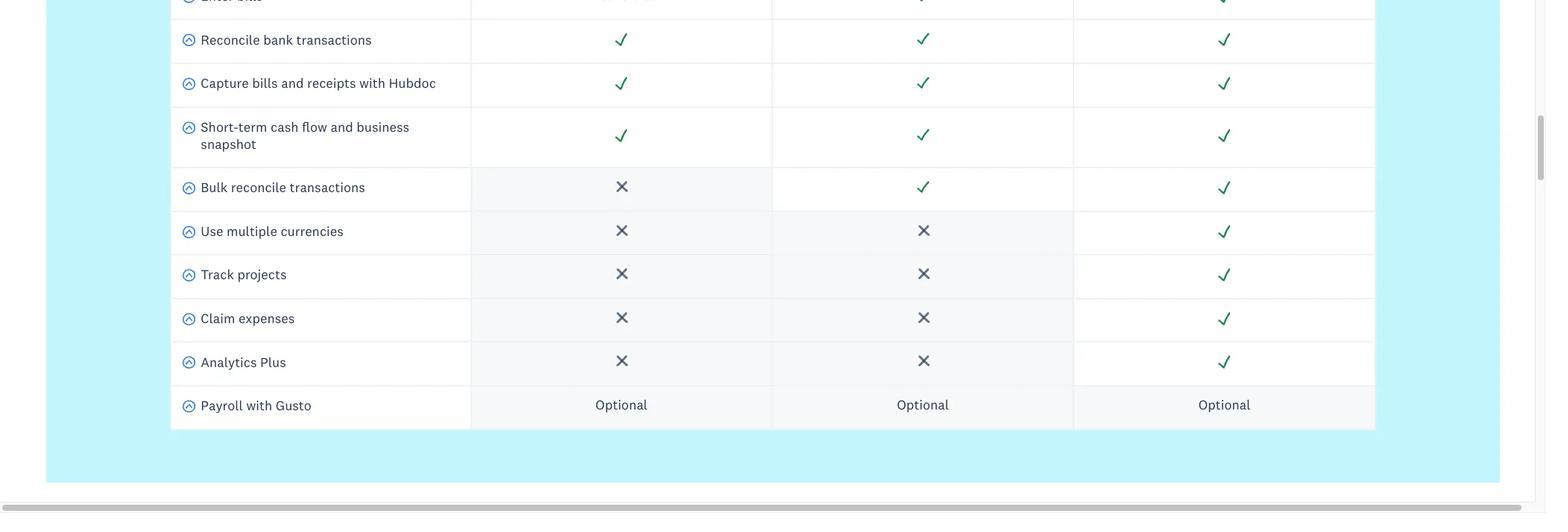 Task type: vqa. For each thing, say whether or not it's contained in the screenshot.
Capture bills and receipts with Hubdoc button
yes



Task type: describe. For each thing, give the bounding box(es) containing it.
excluded image for claim expenses
[[614, 311, 630, 326]]

with inside button
[[360, 75, 386, 92]]

short-term cash flow and business snapshot
[[201, 118, 410, 153]]

gusto
[[276, 398, 312, 415]]

bulk
[[201, 179, 228, 196]]

excluded image for track projects
[[916, 267, 931, 283]]

snapshot
[[201, 135, 257, 153]]

1 optional from the left
[[596, 397, 648, 414]]

reconcile
[[231, 179, 286, 196]]

short-
[[201, 118, 238, 136]]

use multiple currencies
[[201, 223, 344, 240]]

bulk reconcile transactions button
[[182, 179, 365, 200]]

and inside button
[[281, 75, 304, 92]]

cash
[[271, 118, 299, 136]]

analytics
[[201, 354, 257, 371]]

payroll with gusto button
[[182, 398, 312, 419]]

analytics plus
[[201, 354, 286, 371]]

capture
[[201, 75, 249, 92]]

and inside short-term cash flow and business snapshot
[[331, 118, 353, 136]]

transactions for reconcile bank transactions
[[296, 31, 372, 48]]

analytics plus button
[[182, 354, 286, 375]]

claim expenses button
[[182, 310, 295, 331]]

track
[[201, 267, 234, 284]]

projects
[[237, 267, 287, 284]]

reconcile bank transactions button
[[182, 31, 372, 52]]

business
[[357, 118, 410, 136]]

use
[[201, 223, 223, 240]]

expenses
[[239, 310, 295, 327]]

currencies
[[281, 223, 344, 240]]

capture bills and receipts with hubdoc button
[[182, 75, 436, 96]]



Task type: locate. For each thing, give the bounding box(es) containing it.
transactions up currencies
[[290, 179, 365, 196]]

1 vertical spatial with
[[246, 398, 272, 415]]

and
[[281, 75, 304, 92], [331, 118, 353, 136]]

1 horizontal spatial optional
[[897, 397, 950, 414]]

track projects button
[[182, 266, 287, 288]]

and right 'flow'
[[331, 118, 353, 136]]

with left gusto
[[246, 398, 272, 415]]

hubdoc
[[389, 75, 436, 92]]

with
[[360, 75, 386, 92], [246, 398, 272, 415]]

claim expenses
[[201, 310, 295, 327]]

0 horizontal spatial optional
[[596, 397, 648, 414]]

optional
[[596, 397, 648, 414], [897, 397, 950, 414], [1199, 397, 1251, 414]]

1 horizontal spatial with
[[360, 75, 386, 92]]

excluded image for analytics plus
[[916, 355, 931, 370]]

0 vertical spatial and
[[281, 75, 304, 92]]

track projects
[[201, 267, 287, 284]]

and right bills
[[281, 75, 304, 92]]

reconcile bank transactions
[[201, 31, 372, 48]]

receipts
[[307, 75, 356, 92]]

0 vertical spatial with
[[360, 75, 386, 92]]

1 vertical spatial and
[[331, 118, 353, 136]]

included image
[[1217, 0, 1233, 4], [614, 32, 630, 47], [916, 32, 931, 47], [916, 75, 931, 91], [614, 128, 630, 143], [916, 128, 931, 143], [1217, 128, 1233, 143], [1217, 180, 1233, 195], [1217, 223, 1233, 239], [1217, 267, 1233, 283], [1217, 311, 1233, 326], [1217, 355, 1233, 370]]

bank
[[263, 31, 293, 48]]

with inside button
[[246, 398, 272, 415]]

excluded image
[[614, 223, 630, 239], [614, 311, 630, 326], [916, 311, 931, 326], [614, 355, 630, 370]]

bulk reconcile transactions
[[201, 179, 365, 196]]

transactions for bulk reconcile transactions
[[290, 179, 365, 196]]

transactions
[[296, 31, 372, 48], [290, 179, 365, 196]]

claim
[[201, 310, 235, 327]]

transactions up receipts
[[296, 31, 372, 48]]

transactions inside bulk reconcile transactions button
[[290, 179, 365, 196]]

transactions inside reconcile bank transactions button
[[296, 31, 372, 48]]

2 horizontal spatial optional
[[1199, 397, 1251, 414]]

1 vertical spatial transactions
[[290, 179, 365, 196]]

flow
[[302, 118, 327, 136]]

payroll
[[201, 398, 243, 415]]

excluded image for use multiple currencies
[[916, 223, 931, 239]]

bills
[[252, 75, 278, 92]]

3 optional from the left
[[1199, 397, 1251, 414]]

included image
[[916, 0, 931, 4], [1217, 32, 1233, 47], [614, 75, 630, 91], [1217, 75, 1233, 91], [916, 180, 931, 195]]

0 horizontal spatial with
[[246, 398, 272, 415]]

1 horizontal spatial and
[[331, 118, 353, 136]]

payroll with gusto
[[201, 398, 312, 415]]

term
[[238, 118, 267, 136]]

excluded image for analytics plus
[[614, 355, 630, 370]]

excluded image
[[614, 180, 630, 195], [916, 223, 931, 239], [614, 267, 630, 283], [916, 267, 931, 283], [916, 355, 931, 370]]

0 vertical spatial transactions
[[296, 31, 372, 48]]

plus
[[260, 354, 286, 371]]

multiple
[[227, 223, 277, 240]]

short-term cash flow and business snapshot button
[[182, 118, 460, 157]]

with left hubdoc at left
[[360, 75, 386, 92]]

0 horizontal spatial and
[[281, 75, 304, 92]]

excluded image for use multiple currencies
[[614, 223, 630, 239]]

reconcile
[[201, 31, 260, 48]]

use multiple currencies button
[[182, 223, 344, 244]]

capture bills and receipts with hubdoc
[[201, 75, 436, 92]]

2 optional from the left
[[897, 397, 950, 414]]



